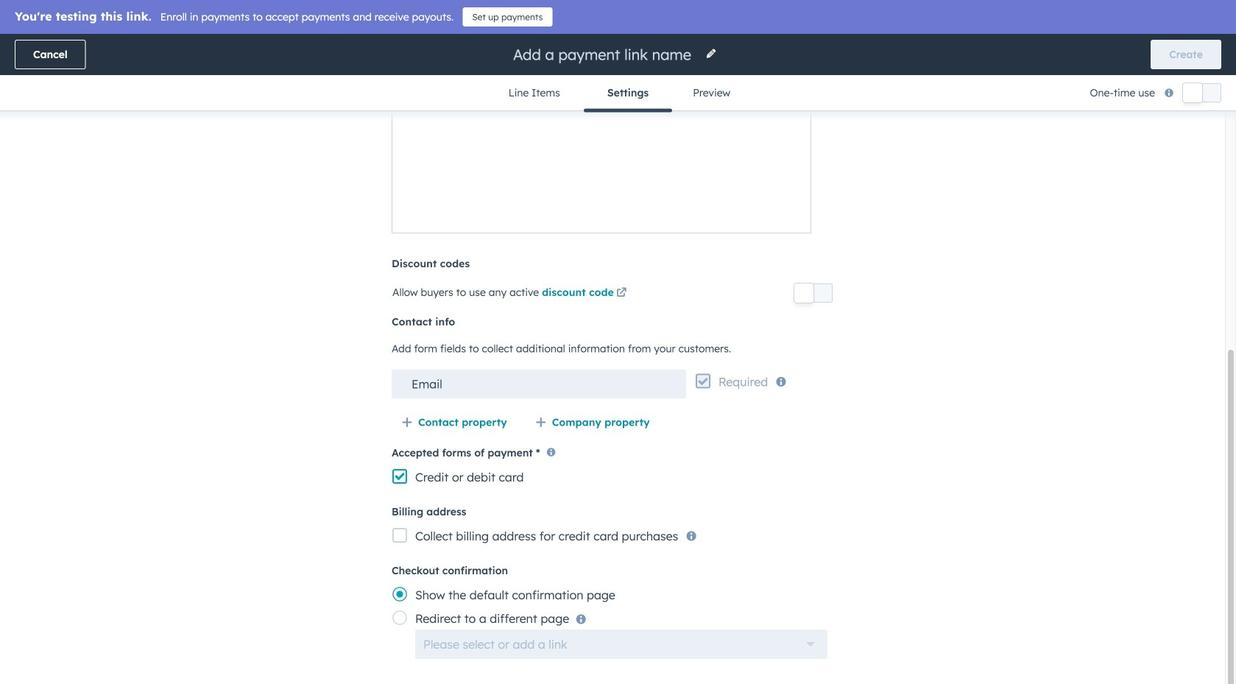Task type: describe. For each thing, give the bounding box(es) containing it.
Search search field
[[35, 141, 330, 170]]

press to sort. image
[[805, 196, 810, 206]]

press to sort. element
[[805, 196, 810, 208]]

7 column header from the left
[[1084, 186, 1201, 218]]

navigation inside page section element
[[485, 75, 752, 112]]

1 column header from the left
[[36, 186, 231, 218]]

Add a payment link name field
[[512, 45, 697, 64]]



Task type: locate. For each thing, give the bounding box(es) containing it.
1 link opens in a new window image from the top
[[617, 285, 627, 302]]

dialog
[[0, 0, 1237, 684]]

2 link opens in a new window image from the top
[[617, 288, 627, 299]]

None text field
[[392, 369, 687, 399]]

4 column header from the left
[[642, 186, 716, 218]]

link opens in a new window image
[[617, 285, 627, 302], [617, 288, 627, 299]]

2 column header from the left
[[231, 186, 347, 218]]

pagination navigation
[[500, 290, 634, 310]]

page section element
[[0, 34, 1237, 112]]

navigation
[[485, 75, 752, 112]]

3 column header from the left
[[495, 186, 642, 218]]

6 column header from the left
[[1010, 186, 1084, 218]]

5 column header from the left
[[826, 186, 1010, 218]]

column header
[[36, 186, 231, 218], [231, 186, 347, 218], [495, 186, 642, 218], [642, 186, 716, 218], [826, 186, 1010, 218], [1010, 186, 1084, 218], [1084, 186, 1201, 218]]



Task type: vqa. For each thing, say whether or not it's contained in the screenshot.
navigation within Page Section 'element'
yes



